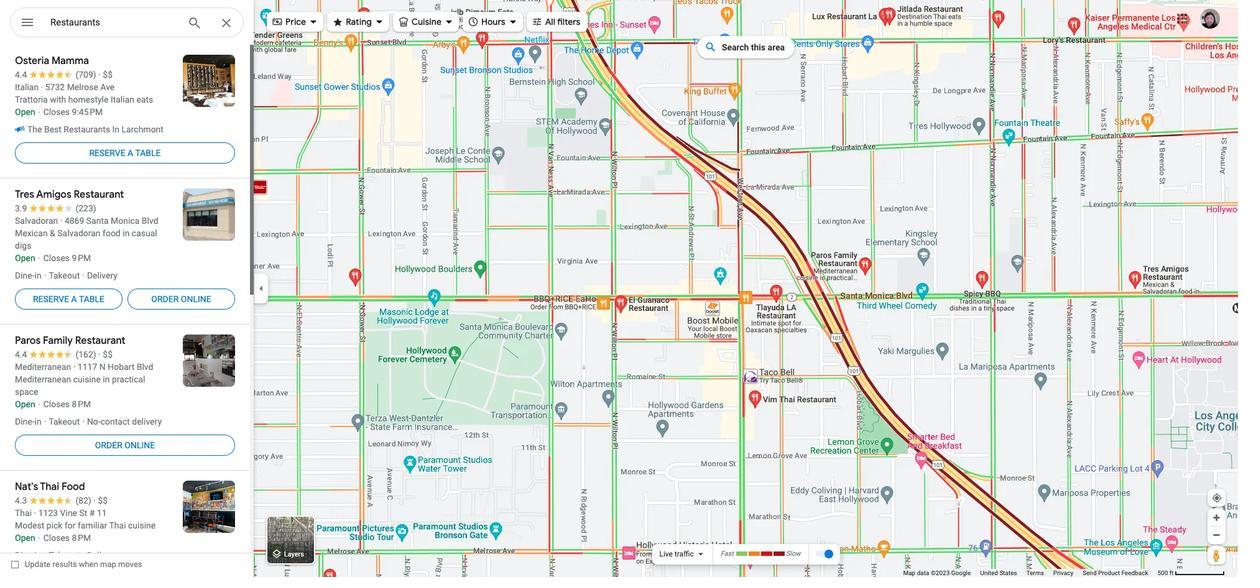 Task type: describe. For each thing, give the bounding box(es) containing it.
search this area
[[722, 42, 785, 52]]

500
[[1158, 570, 1169, 577]]

500 ft
[[1158, 570, 1174, 577]]

 search field
[[10, 7, 244, 40]]

Update results when map moves checkbox
[[11, 557, 142, 572]]

 hours
[[468, 15, 506, 28]]

product
[[1099, 570, 1120, 577]]

layers
[[284, 551, 304, 559]]

none field inside restaurants field
[[50, 15, 177, 30]]

0 vertical spatial order online link
[[128, 284, 235, 314]]

1 horizontal spatial reserve
[[89, 148, 125, 158]]

0 vertical spatial table
[[135, 148, 161, 158]]

price button
[[267, 8, 324, 35]]

traffic
[[675, 550, 694, 559]]

1 horizontal spatial a
[[128, 148, 133, 158]]

map
[[100, 560, 116, 569]]


[[20, 14, 35, 31]]

privacy button
[[1054, 569, 1074, 577]]

google maps element
[[0, 0, 1239, 577]]

data
[[917, 570, 930, 577]]

send
[[1083, 570, 1097, 577]]

online for the bottom 'order online' link
[[125, 440, 155, 450]]

order online for the bottom 'order online' link
[[95, 440, 155, 450]]

collapse side panel image
[[254, 282, 268, 296]]

cuisine button
[[393, 8, 459, 35]]

send product feedback
[[1083, 570, 1149, 577]]

hours
[[482, 16, 506, 27]]

0 horizontal spatial order
[[95, 440, 122, 450]]

filters
[[557, 16, 581, 27]]

1 horizontal spatial order
[[151, 294, 179, 304]]

update results when map moves
[[25, 560, 142, 569]]

map data ©2023 google
[[904, 570, 971, 577]]

cuisine
[[412, 16, 442, 27]]

google
[[952, 570, 971, 577]]

1 vertical spatial a
[[71, 294, 77, 304]]


[[332, 15, 344, 28]]

google account: michele murakami  
(michele.murakami@adept.ai) image
[[1201, 8, 1221, 28]]

1 vertical spatial reserve
[[33, 294, 69, 304]]

Restaurants field
[[10, 7, 244, 38]]

all
[[545, 16, 556, 27]]

slow
[[786, 550, 801, 558]]

terms button
[[1027, 569, 1044, 577]]

this
[[751, 42, 766, 52]]

2 reserve a table link from the top
[[15, 284, 123, 314]]

update
[[25, 560, 51, 569]]

live traffic
[[660, 550, 694, 559]]

 rating
[[332, 15, 372, 28]]

order online for 'order online' link to the top
[[151, 294, 211, 304]]

live
[[660, 550, 673, 559]]

when
[[79, 560, 98, 569]]



Task type: vqa. For each thing, say whether or not it's contained in the screenshot.
List on the left of page
no



Task type: locate. For each thing, give the bounding box(es) containing it.
send product feedback button
[[1083, 569, 1149, 577]]


[[468, 15, 479, 28]]

500 ft button
[[1158, 570, 1226, 577]]

 Show traffic  checkbox
[[816, 549, 833, 559]]

1 reserve a table link from the top
[[15, 138, 235, 168]]

1 vertical spatial reserve a table
[[33, 294, 105, 304]]

feedback
[[1122, 570, 1149, 577]]

order online link
[[128, 284, 235, 314], [15, 431, 235, 460]]

online for 'order online' link to the top
[[181, 294, 211, 304]]

1 vertical spatial order online
[[95, 440, 155, 450]]

©2023
[[931, 570, 950, 577]]

0 horizontal spatial table
[[79, 294, 105, 304]]

0 vertical spatial a
[[128, 148, 133, 158]]

 all filters
[[532, 15, 581, 28]]

reserve a table link
[[15, 138, 235, 168], [15, 284, 123, 314]]

1 vertical spatial order
[[95, 440, 122, 450]]

search
[[722, 42, 749, 52]]

0 horizontal spatial reserve
[[33, 294, 69, 304]]

0 vertical spatial order online
[[151, 294, 211, 304]]

zoom in image
[[1213, 513, 1222, 523]]

reserve a table
[[89, 148, 161, 158], [33, 294, 105, 304]]

privacy
[[1054, 570, 1074, 577]]

show your location image
[[1212, 493, 1223, 504]]

area
[[768, 42, 785, 52]]

0 vertical spatial reserve a table link
[[15, 138, 235, 168]]

footer containing map data ©2023 google
[[904, 569, 1158, 577]]

1 vertical spatial reserve a table link
[[15, 284, 123, 314]]

1 vertical spatial order online link
[[15, 431, 235, 460]]

zoom out image
[[1213, 531, 1222, 540]]

0 vertical spatial reserve
[[89, 148, 125, 158]]

1 vertical spatial table
[[79, 294, 105, 304]]

results for restaurants feed
[[0, 45, 254, 577]]

None field
[[50, 15, 177, 30]]

rating
[[346, 16, 372, 27]]

map
[[904, 570, 916, 577]]

order online
[[151, 294, 211, 304], [95, 440, 155, 450]]

table
[[135, 148, 161, 158], [79, 294, 105, 304]]

states
[[1000, 570, 1018, 577]]

results
[[53, 560, 77, 569]]

0 horizontal spatial online
[[125, 440, 155, 450]]

live traffic option
[[660, 550, 694, 559]]

0 horizontal spatial a
[[71, 294, 77, 304]]

 button
[[10, 7, 45, 40]]

footer inside google maps element
[[904, 569, 1158, 577]]

united
[[981, 570, 998, 577]]

footer
[[904, 569, 1158, 577]]

0 vertical spatial reserve a table
[[89, 148, 161, 158]]

united states
[[981, 570, 1018, 577]]

search this area button
[[697, 36, 795, 58]]

a
[[128, 148, 133, 158], [71, 294, 77, 304]]

show street view coverage image
[[1208, 546, 1226, 565]]

0 vertical spatial online
[[181, 294, 211, 304]]

online
[[181, 294, 211, 304], [125, 440, 155, 450]]

ft
[[1170, 570, 1174, 577]]

1 vertical spatial online
[[125, 440, 155, 450]]

fast
[[721, 550, 734, 558]]

order
[[151, 294, 179, 304], [95, 440, 122, 450]]

reserve
[[89, 148, 125, 158], [33, 294, 69, 304]]

1 horizontal spatial table
[[135, 148, 161, 158]]

1 horizontal spatial online
[[181, 294, 211, 304]]

moves
[[118, 560, 142, 569]]


[[532, 15, 543, 28]]

united states button
[[981, 569, 1018, 577]]

0 vertical spatial order
[[151, 294, 179, 304]]

price
[[286, 16, 306, 27]]

terms
[[1027, 570, 1044, 577]]



